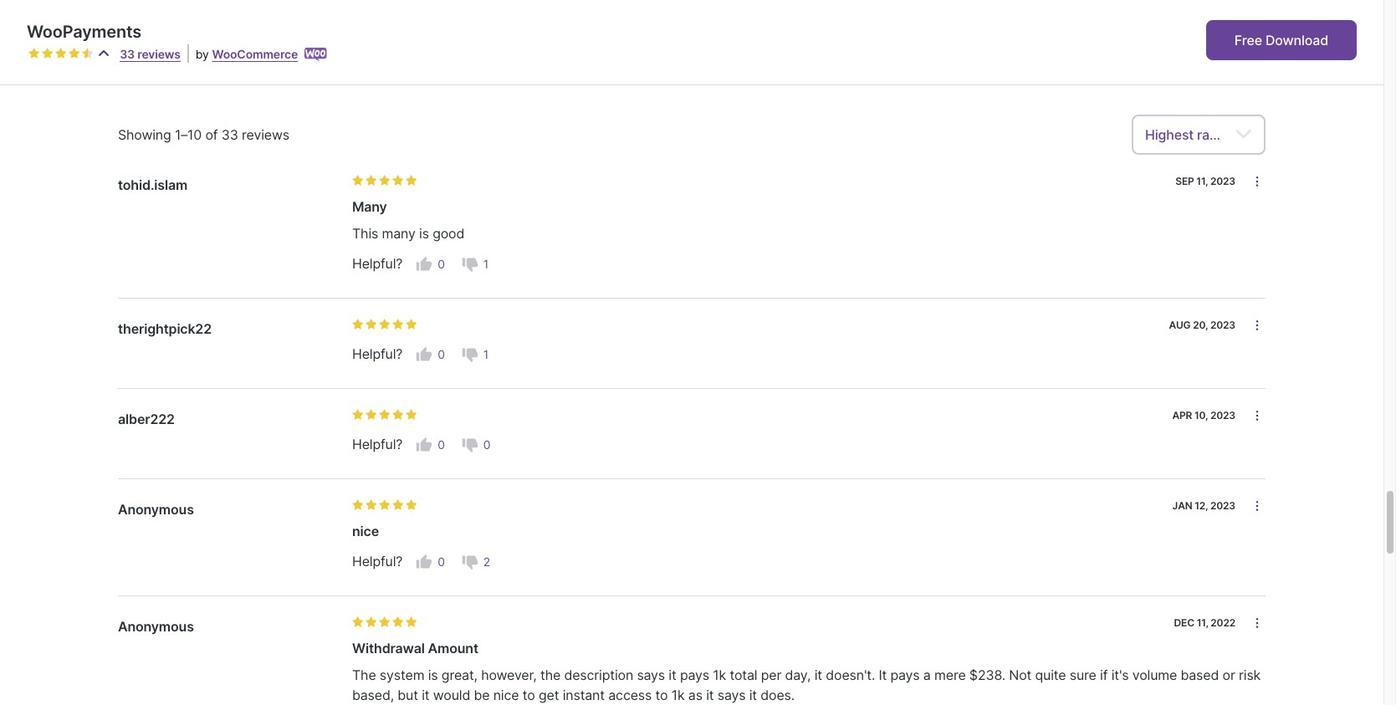 Task type: vqa. For each thing, say whether or not it's contained in the screenshot.
Amount
yes



Task type: locate. For each thing, give the bounding box(es) containing it.
nice inside the system is great, however, the description says it pays 1k total per day, it doesn't. it pays a mere $238. not quite sure if it's volume based or risk based, but it would be nice to get instant access to 1k as it says it does.
[[494, 688, 519, 704]]

the system is great, however, the description says it pays 1k total per day, it doesn't. it pays a mere $238. not quite sure if it's volume based or risk based, but it would be nice to get instant access to 1k as it says it does.
[[352, 667, 1261, 704]]

1 horizontal spatial 2
[[484, 555, 491, 570]]

0 vertical spatial open options menu image
[[1251, 409, 1265, 423]]

0 vertical spatial rate product 3 stars image
[[55, 48, 67, 59]]

$238.
[[970, 667, 1006, 684]]

is inside the system is great, however, the description says it pays 1k total per day, it doesn't. it pays a mere $238. not quite sure if it's volume based or risk based, but it would be nice to get instant access to 1k as it says it does.
[[428, 667, 438, 684]]

open options menu image
[[1251, 175, 1265, 188], [1251, 319, 1265, 332], [1251, 617, 1265, 631]]

says down total
[[718, 688, 746, 704]]

4 rate product 3 stars image from the top
[[379, 617, 391, 629]]

1 vertical spatial vote up image
[[416, 437, 433, 454]]

not
[[1010, 667, 1032, 684]]

0 vertical spatial vote up image
[[416, 347, 433, 363]]

1 vertical spatial open options menu image
[[1251, 319, 1265, 332]]

1 11, from the top
[[1197, 175, 1209, 187]]

2 vote up image from the top
[[416, 437, 433, 454]]

2 2023 from the top
[[1211, 319, 1236, 331]]

0 vertical spatial says
[[637, 667, 665, 684]]

this
[[352, 225, 378, 242]]

many
[[352, 198, 387, 215]]

0 vertical spatial rate product 4 stars image
[[393, 319, 404, 331]]

helpful? for 1st vote up image from the bottom of the page
[[352, 554, 403, 570]]

3 2023 from the top
[[1211, 409, 1236, 422]]

says up access
[[637, 667, 665, 684]]

2 11, from the top
[[1197, 617, 1209, 630]]

withdrawal amount
[[352, 641, 479, 657]]

total
[[730, 667, 758, 684]]

2023 right sep
[[1211, 175, 1236, 187]]

rate product 4 stars image for tohid.islam
[[393, 175, 404, 186]]

1 vertical spatial rate product 2 stars image
[[366, 319, 377, 331]]

4 2023 from the top
[[1211, 500, 1236, 512]]

therightpick22
[[118, 320, 212, 337]]

is for many
[[419, 225, 429, 242]]

1k
[[713, 667, 727, 684], [672, 688, 685, 704]]

2 vote down image from the top
[[462, 437, 479, 454]]

0 vertical spatial vote down image
[[462, 347, 479, 363]]

0 horizontal spatial says
[[637, 667, 665, 684]]

open options menu image down angle down image
[[1251, 175, 1265, 188]]

2023 for anonymous
[[1211, 500, 1236, 512]]

access
[[609, 688, 652, 704]]

open options menu image for anonymous
[[1251, 500, 1265, 513]]

doesn't.
[[826, 667, 876, 684]]

1 horizontal spatial rate product 3 stars image
[[379, 409, 391, 421]]

rate product 2 stars image
[[366, 175, 377, 186], [366, 319, 377, 331]]

2 rate product 3 stars image from the top
[[379, 319, 391, 331]]

0 for vote up image related to alber222
[[438, 438, 445, 452]]

2 rate product 5 stars image from the top
[[406, 409, 418, 421]]

rate product 2 stars image for helpful?
[[366, 319, 377, 331]]

0 horizontal spatial to
[[523, 688, 535, 704]]

1 vertical spatial rate product 4 stars image
[[393, 617, 404, 629]]

by
[[196, 47, 209, 61]]

2 anonymous from the top
[[118, 619, 194, 636]]

free download link
[[1207, 20, 1358, 60]]

0
[[438, 257, 445, 271], [438, 347, 445, 362], [438, 438, 445, 452], [484, 438, 491, 452], [438, 555, 445, 570]]

the
[[541, 667, 561, 684]]

rate product 2 stars image
[[133, 24, 145, 36], [42, 48, 54, 59], [366, 409, 377, 421], [366, 500, 377, 512], [366, 617, 377, 629]]

1 horizontal spatial rate product 1 star image
[[352, 409, 364, 421]]

is
[[419, 225, 429, 242], [428, 667, 438, 684]]

rate product 2 stars image for jan 12, 2023
[[366, 500, 377, 512]]

2
[[209, 32, 217, 48], [484, 555, 491, 570]]

0 horizontal spatial rate product 1 star image
[[120, 24, 131, 36]]

rate product 4 stars image for helpful?
[[393, 319, 404, 331]]

2 stars, 3% of reviews element
[[209, 31, 237, 49]]

rate product 5 stars image for helpful?
[[406, 409, 418, 421]]

rate product 3 stars image
[[55, 48, 67, 59], [379, 409, 391, 421]]

angle down image
[[1235, 124, 1253, 145]]

rate product 5 stars image for dec
[[406, 617, 418, 629]]

11, right dec
[[1197, 617, 1209, 630]]

1 horizontal spatial says
[[718, 688, 746, 704]]

download
[[1266, 32, 1329, 49]]

2 rate product 2 stars image from the top
[[366, 319, 377, 331]]

1 rate product 4 stars image from the top
[[393, 319, 404, 331]]

0 vertical spatial 1k
[[713, 667, 727, 684]]

20,
[[1194, 319, 1209, 331]]

helpful? for vote up icon
[[352, 255, 403, 272]]

woocommerce link
[[212, 47, 298, 61]]

2023
[[1211, 175, 1236, 187], [1211, 319, 1236, 331], [1211, 409, 1236, 422], [1211, 500, 1236, 512]]

0 horizontal spatial 1k
[[672, 688, 685, 704]]

rate product 1 star image for helpful?
[[352, 319, 364, 331]]

based,
[[352, 688, 394, 704]]

rate product 5 stars image for jan
[[406, 500, 418, 512]]

11,
[[1197, 175, 1209, 187], [1197, 617, 1209, 630]]

would
[[433, 688, 470, 704]]

rate product 1 star image
[[28, 48, 40, 59], [352, 175, 364, 186], [352, 319, 364, 331], [352, 500, 364, 512], [352, 617, 364, 629]]

1 2023 from the top
[[1211, 175, 1236, 187]]

0 vertical spatial 11,
[[1197, 175, 1209, 187]]

open options menu image right apr 10, 2023
[[1251, 409, 1265, 423]]

1 anonymous from the top
[[118, 502, 194, 518]]

1 for vote up image associated with therightpick22
[[484, 347, 489, 362]]

1 vote down image from the top
[[462, 347, 479, 363]]

0 horizontal spatial 2
[[209, 32, 217, 48]]

to right access
[[656, 688, 668, 704]]

2 pays from the left
[[891, 667, 920, 684]]

33
[[122, 46, 137, 60], [120, 47, 135, 61], [222, 126, 238, 143]]

to
[[523, 688, 535, 704], [656, 688, 668, 704]]

is left great,
[[428, 667, 438, 684]]

1 vertical spatial anonymous
[[118, 619, 194, 636]]

is left good
[[419, 225, 429, 242]]

says
[[637, 667, 665, 684], [718, 688, 746, 704]]

1 vertical spatial rate product 5 stars image
[[406, 409, 418, 421]]

11, for the system is great, however, the description says it pays 1k total per day, it doesn't. it pays a mere $238. not quite sure if it's volume based or risk based, but it would be nice to get instant access to 1k as it says it does.
[[1197, 617, 1209, 630]]

open options menu image right jan 12, 2023
[[1251, 500, 1265, 513]]

vote up image
[[416, 256, 433, 273]]

1 rate product 3 stars image from the top
[[379, 175, 391, 186]]

open options menu image right aug 20, 2023
[[1251, 319, 1265, 332]]

2 rate product 4 stars image from the top
[[393, 617, 404, 629]]

1 horizontal spatial pays
[[891, 667, 920, 684]]

0 horizontal spatial pays
[[680, 667, 710, 684]]

2023 right 10,
[[1211, 409, 1236, 422]]

rate product 2 stars image for apr 10, 2023
[[366, 409, 377, 421]]

0 vertical spatial nice
[[352, 523, 379, 540]]

rate product 4 stars image
[[69, 48, 80, 59], [393, 175, 404, 186], [393, 409, 404, 421], [393, 500, 404, 512]]

vote down image
[[462, 347, 479, 363], [462, 437, 479, 454], [462, 554, 479, 571]]

1 horizontal spatial to
[[656, 688, 668, 704]]

1 rate product 5 stars image from the top
[[406, 175, 418, 186]]

aug
[[1170, 319, 1191, 331]]

rate product 5 stars image
[[82, 48, 94, 59], [406, 319, 418, 331], [406, 500, 418, 512], [406, 617, 418, 629]]

1 vertical spatial 11,
[[1197, 617, 1209, 630]]

2 open options menu image from the top
[[1251, 500, 1265, 513]]

day,
[[786, 667, 811, 684]]

2 vertical spatial 1
[[484, 347, 489, 362]]

description
[[564, 667, 634, 684]]

0 vertical spatial rate product 1 star image
[[120, 24, 131, 36]]

2022
[[1211, 617, 1236, 630]]

pays left a
[[891, 667, 920, 684]]

1 vertical spatial is
[[428, 667, 438, 684]]

33 reviews
[[122, 46, 182, 60], [120, 47, 181, 61]]

0 vertical spatial rate product 5 stars image
[[406, 175, 418, 186]]

4 helpful? from the top
[[352, 554, 403, 570]]

0 vertical spatial 2
[[209, 32, 217, 48]]

pays up as
[[680, 667, 710, 684]]

free download
[[1235, 32, 1329, 49]]

1 open options menu image from the top
[[1251, 175, 1265, 188]]

it
[[669, 667, 677, 684], [815, 667, 823, 684], [422, 688, 430, 704], [707, 688, 714, 704], [750, 688, 757, 704]]

vote up image
[[416, 347, 433, 363], [416, 437, 433, 454], [416, 554, 433, 571]]

helpful? for vote up image associated with therightpick22
[[352, 346, 403, 362]]

nice
[[352, 523, 379, 540], [494, 688, 519, 704]]

2023 right the 12,
[[1211, 500, 1236, 512]]

risk
[[1240, 667, 1261, 684]]

2 vertical spatial vote down image
[[462, 554, 479, 571]]

2 vertical spatial open options menu image
[[1251, 617, 1265, 631]]

pays
[[680, 667, 710, 684], [891, 667, 920, 684]]

1 vertical spatial nice
[[494, 688, 519, 704]]

10,
[[1195, 409, 1209, 422]]

it left total
[[669, 667, 677, 684]]

1 vertical spatial open options menu image
[[1251, 500, 1265, 513]]

helpful? for vote up image related to alber222
[[352, 436, 403, 453]]

1k left total
[[713, 667, 727, 684]]

1 horizontal spatial 1k
[[713, 667, 727, 684]]

open options menu image
[[1251, 409, 1265, 423], [1251, 500, 1265, 513]]

reviews
[[140, 46, 182, 60], [138, 47, 181, 61], [242, 126, 290, 143]]

vote down image for therightpick22
[[462, 347, 479, 363]]

is for system
[[428, 667, 438, 684]]

2023 right 20,
[[1211, 319, 1236, 331]]

1 horizontal spatial nice
[[494, 688, 519, 704]]

1 vertical spatial 1
[[484, 257, 489, 271]]

1 rate product 2 stars image from the top
[[366, 175, 377, 186]]

open options menu image right 2022
[[1251, 617, 1265, 631]]

0 vertical spatial 1
[[209, 50, 215, 67]]

rate product 1 star image
[[120, 24, 131, 36], [352, 409, 364, 421]]

helpful?
[[352, 255, 403, 272], [352, 346, 403, 362], [352, 436, 403, 453], [352, 554, 403, 570]]

anonymous
[[118, 502, 194, 518], [118, 619, 194, 636]]

rate product 4 stars image
[[393, 319, 404, 331], [393, 617, 404, 629]]

0 vertical spatial rate product 2 stars image
[[366, 175, 377, 186]]

3 rate product 3 stars image from the top
[[379, 500, 391, 512]]

open options menu image for the system is great, however, the description says it pays 1k total per day, it doesn't. it pays a mere $238. not quite sure if it's volume based or risk based, but it would be nice to get instant access to 1k as it says it does.
[[1251, 617, 1265, 631]]

1
[[209, 50, 215, 67], [484, 257, 489, 271], [484, 347, 489, 362]]

rate product 5 stars image
[[406, 175, 418, 186], [406, 409, 418, 421]]

0 for vote up icon
[[438, 257, 445, 271]]

1 for vote up icon
[[484, 257, 489, 271]]

many
[[382, 225, 416, 242]]

amount
[[428, 641, 479, 657]]

1 helpful? from the top
[[352, 255, 403, 272]]

be
[[474, 688, 490, 704]]

to left get
[[523, 688, 535, 704]]

per
[[761, 667, 782, 684]]

rate product 3 stars image
[[379, 175, 391, 186], [379, 319, 391, 331], [379, 500, 391, 512], [379, 617, 391, 629]]

rate product 5 stars image for many
[[406, 175, 418, 186]]

1 vote up image from the top
[[416, 347, 433, 363]]

quite
[[1036, 667, 1067, 684]]

1 vertical spatial says
[[718, 688, 746, 704]]

0 vertical spatial open options menu image
[[1251, 175, 1265, 188]]

withdrawal
[[352, 641, 425, 657]]

0 vertical spatial is
[[419, 225, 429, 242]]

2 vertical spatial vote up image
[[416, 554, 433, 571]]

0 vertical spatial anonymous
[[118, 502, 194, 518]]

1 vertical spatial rate product 3 stars image
[[379, 409, 391, 421]]

1k left as
[[672, 688, 685, 704]]

11, right sep
[[1197, 175, 1209, 187]]

2 helpful? from the top
[[352, 346, 403, 362]]

3 open options menu image from the top
[[1251, 617, 1265, 631]]

vote down image
[[462, 256, 479, 273]]

1 vertical spatial vote down image
[[462, 437, 479, 454]]

1 open options menu image from the top
[[1251, 409, 1265, 423]]

does.
[[761, 688, 795, 704]]

3 helpful? from the top
[[352, 436, 403, 453]]

1 star, 9% of reviews element
[[209, 49, 235, 68]]



Task type: describe. For each thing, give the bounding box(es) containing it.
sure
[[1070, 667, 1097, 684]]

anonymous for jan 12, 2023
[[118, 502, 194, 518]]

open options menu image for alber222
[[1251, 409, 1265, 423]]

sep 11, 2023
[[1176, 175, 1236, 187]]

2023 for alber222
[[1211, 409, 1236, 422]]

based
[[1181, 667, 1220, 684]]

but
[[398, 688, 418, 704]]

the
[[352, 667, 376, 684]]

rate product 2 stars image for many
[[366, 175, 377, 186]]

highest rated
[[1146, 126, 1231, 143]]

apr 10, 2023
[[1173, 409, 1236, 422]]

anonymous for dec 11, 2022
[[118, 619, 194, 636]]

however,
[[481, 667, 537, 684]]

1–10
[[175, 126, 202, 143]]

instant
[[563, 688, 605, 704]]

vote up image for therightpick22
[[416, 347, 433, 363]]

open options menu image for this many is good
[[1251, 175, 1265, 188]]

1 pays from the left
[[680, 667, 710, 684]]

2 open options menu image from the top
[[1251, 319, 1265, 332]]

free
[[1235, 32, 1263, 49]]

1 to from the left
[[523, 688, 535, 704]]

if
[[1101, 667, 1108, 684]]

sep
[[1176, 175, 1195, 187]]

apr
[[1173, 409, 1193, 422]]

as
[[689, 688, 703, 704]]

jan
[[1173, 500, 1193, 512]]

33 reviews link
[[120, 47, 181, 61]]

system
[[380, 667, 425, 684]]

rate product 2 stars image for dec 11, 2022
[[366, 617, 377, 629]]

2 to from the left
[[656, 688, 668, 704]]

volume
[[1133, 667, 1178, 684]]

rate product 3 stars image for withdrawal amount
[[379, 617, 391, 629]]

12,
[[1195, 500, 1209, 512]]

or
[[1223, 667, 1236, 684]]

it right as
[[707, 688, 714, 704]]

2023 for therightpick22
[[1211, 319, 1236, 331]]

developed by woocommerce image
[[305, 48, 327, 61]]

vote up image for alber222
[[416, 437, 433, 454]]

woocommerce
[[212, 47, 298, 61]]

0 horizontal spatial rate product 3 stars image
[[55, 48, 67, 59]]

1 vertical spatial rate product 1 star image
[[352, 409, 364, 421]]

rate product 1 star image for many
[[352, 175, 364, 186]]

2023 for tohid.islam
[[1211, 175, 1236, 187]]

mere
[[935, 667, 966, 684]]

aug 20, 2023
[[1170, 319, 1236, 331]]

dec 11, 2022
[[1175, 617, 1236, 630]]

great,
[[442, 667, 478, 684]]

vote down image for alber222
[[462, 437, 479, 454]]

good
[[433, 225, 465, 242]]

3 vote up image from the top
[[416, 554, 433, 571]]

it right the day,
[[815, 667, 823, 684]]

highest
[[1146, 126, 1194, 143]]

it
[[879, 667, 887, 684]]

get
[[539, 688, 559, 704]]

rate product 5 stars image for aug
[[406, 319, 418, 331]]

rate product 4 stars image for alber222
[[393, 409, 404, 421]]

1 vertical spatial 1k
[[672, 688, 685, 704]]

rate product 3 stars image for many
[[379, 175, 391, 186]]

0 for vote up image associated with therightpick22
[[438, 347, 445, 362]]

rated
[[1198, 126, 1231, 143]]

rate product 1 star image for withdrawal amount
[[352, 617, 364, 629]]

it's
[[1112, 667, 1129, 684]]

alber222
[[118, 411, 175, 428]]

rate product 4 stars image for anonymous
[[393, 500, 404, 512]]

woopayments
[[27, 22, 142, 42]]

0 horizontal spatial nice
[[352, 523, 379, 540]]

by woocommerce
[[196, 47, 298, 61]]

rate product 4 stars image for withdrawal amount
[[393, 617, 404, 629]]

1 vertical spatial 2
[[484, 555, 491, 570]]

showing
[[118, 126, 171, 143]]

jan 12, 2023
[[1173, 500, 1236, 512]]

0 for 1st vote up image from the bottom of the page
[[438, 555, 445, 570]]

11, for this many is good
[[1197, 175, 1209, 187]]

this many is good
[[352, 225, 465, 242]]

tohid.islam
[[118, 176, 188, 193]]

it down total
[[750, 688, 757, 704]]

of
[[205, 126, 218, 143]]

3 vote down image from the top
[[462, 554, 479, 571]]

Highest rated field
[[1132, 114, 1266, 155]]

dec
[[1175, 617, 1195, 630]]

it right but
[[422, 688, 430, 704]]

showing 1–10 of 33 reviews
[[118, 126, 290, 143]]

0 for alber222 vote down image
[[484, 438, 491, 452]]

rate product 3 stars image for helpful?
[[379, 319, 391, 331]]

a
[[924, 667, 931, 684]]



